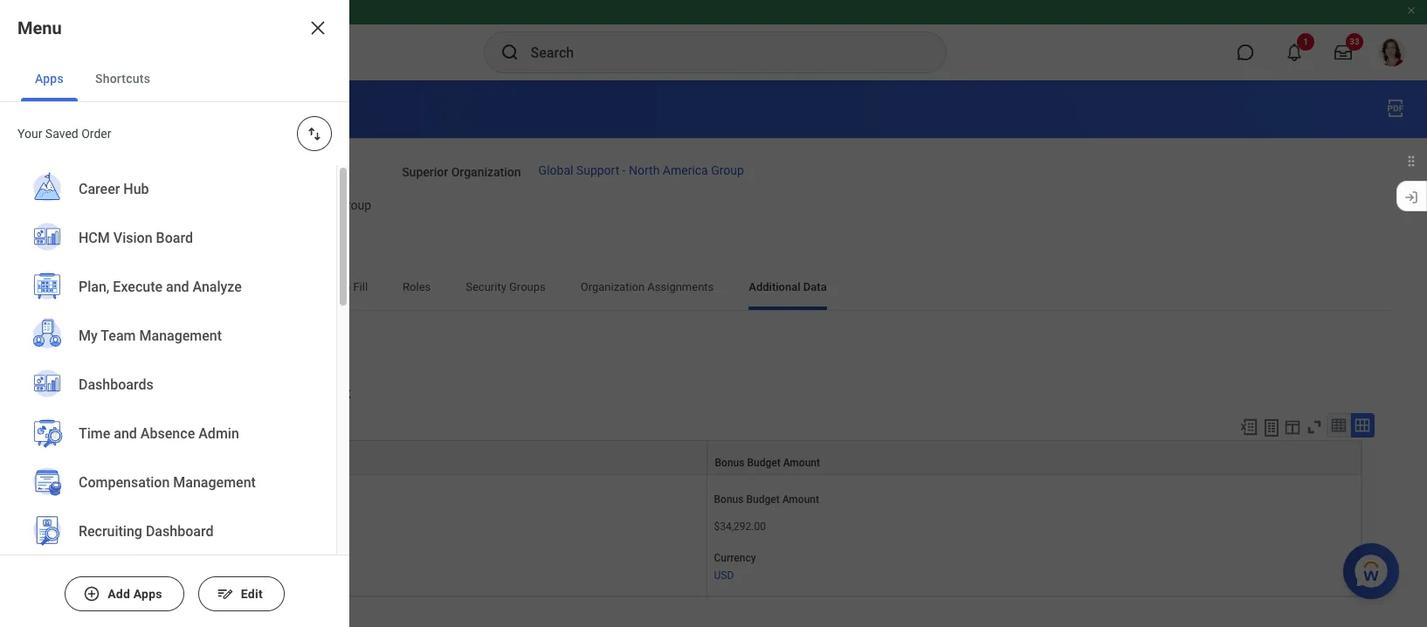 Task type: locate. For each thing, give the bounding box(es) containing it.
and right time
[[114, 426, 137, 442]]

apps right add
[[133, 587, 162, 601]]

1 horizontal spatial group
[[711, 164, 744, 178]]

0 vertical spatial pay
[[87, 457, 104, 469]]

global support - usa group main content
[[0, 80, 1427, 627]]

management up 10/30/2023
[[139, 328, 222, 344]]

usd for $10,288.00
[[60, 570, 80, 582]]

tab list for view as of
[[35, 268, 1392, 310]]

amount inside popup button
[[783, 457, 820, 469]]

increase
[[107, 457, 147, 469], [106, 494, 146, 506]]

0 horizontal spatial compensation
[[79, 475, 170, 491]]

bonus budget amount button
[[707, 441, 1361, 474]]

plan, execute and analyze link
[[21, 263, 315, 314]]

1 horizontal spatial and
[[166, 279, 189, 295]]

row
[[52, 440, 1362, 475], [52, 475, 1362, 597]]

base up $10,288.00
[[60, 494, 84, 506]]

shortcuts
[[95, 72, 150, 86]]

bonus budget amount
[[715, 457, 820, 469], [714, 494, 819, 506]]

1
[[52, 423, 58, 435]]

1 vertical spatial base pay increase budget amount
[[60, 494, 222, 506]]

analyze
[[193, 279, 242, 295]]

0 horizontal spatial usd
[[60, 570, 80, 582]]

menu
[[17, 17, 62, 38]]

dashboards link
[[21, 361, 315, 411]]

hcm vision board
[[79, 230, 193, 247]]

pay up $10,288.00
[[86, 494, 104, 506]]

additional data
[[749, 281, 827, 294]]

2 vertical spatial organization
[[581, 281, 645, 294]]

0 vertical spatial bonus
[[715, 457, 745, 469]]

base pay increase budget amount button
[[53, 441, 706, 474]]

organization for organization assignments
[[581, 281, 645, 294]]

1 vertical spatial management
[[173, 475, 256, 491]]

- left the north
[[623, 164, 626, 178]]

and left analyze
[[166, 279, 189, 295]]

time
[[79, 426, 110, 442]]

0 vertical spatial increase
[[107, 457, 147, 469]]

0 vertical spatial compensation
[[194, 383, 296, 402]]

to
[[340, 281, 350, 294]]

list containing career hub
[[0, 165, 336, 627]]

- left usa
[[157, 99, 163, 120]]

usd for $34,292.00
[[714, 570, 734, 582]]

0 horizontal spatial group
[[206, 99, 254, 120]]

organization right superior
[[451, 165, 521, 179]]

banner
[[0, 0, 1427, 80]]

compensation up recruiting at the left
[[79, 475, 170, 491]]

bonus inside popup button
[[715, 457, 745, 469]]

0 horizontal spatial currency
[[60, 552, 102, 564]]

0 vertical spatial -
[[157, 99, 163, 120]]

vision
[[113, 230, 153, 247]]

compensation up admin
[[194, 383, 296, 402]]

base down the item at the bottom left of the page
[[61, 457, 84, 469]]

management down admin
[[173, 475, 256, 491]]

1 horizontal spatial usd
[[714, 570, 734, 582]]

0 vertical spatial organization
[[451, 165, 521, 179]]

my team management
[[79, 328, 222, 344]]

1 horizontal spatial support
[[576, 164, 620, 178]]

support left the north
[[576, 164, 620, 178]]

0 horizontal spatial -
[[157, 99, 163, 120]]

2 usd from the left
[[714, 570, 734, 582]]

plan, execute and analyze
[[79, 279, 242, 295]]

0 vertical spatial and
[[166, 279, 189, 295]]

compensation
[[194, 383, 296, 402], [79, 475, 170, 491]]

global for global support - usa group
[[35, 99, 85, 120]]

tab list
[[0, 56, 349, 102], [35, 268, 1392, 310]]

north
[[629, 164, 660, 178]]

saved
[[45, 127, 78, 141]]

base inside popup button
[[61, 457, 84, 469]]

apps
[[35, 72, 64, 86], [133, 587, 162, 601]]

usd down $34,292.00
[[714, 570, 734, 582]]

organization down career
[[35, 199, 105, 213]]

usd link down $10,288.00
[[60, 566, 80, 582]]

10/30/2023
[[130, 345, 195, 359]]

tab list inside global support - usa group main content
[[35, 268, 1392, 310]]

list inside global navigation 'dialog'
[[0, 165, 336, 627]]

budget inside popup button
[[150, 457, 183, 469]]

1 horizontal spatial organization
[[451, 165, 521, 179]]

amount
[[186, 457, 223, 469], [783, 457, 820, 469], [185, 494, 222, 506], [782, 494, 819, 506]]

base pay increase budget amount down compensation management
[[60, 494, 222, 506]]

1 vertical spatial organization
[[35, 199, 105, 213]]

currency down $34,292.00
[[714, 552, 756, 564]]

board
[[156, 230, 193, 247]]

support for north
[[576, 164, 620, 178]]

usa
[[168, 99, 202, 120]]

list
[[0, 165, 336, 627]]

1 vertical spatial compensation
[[79, 475, 170, 491]]

shortcuts button
[[81, 56, 164, 101]]

0 horizontal spatial global
[[35, 99, 85, 120]]

1 vertical spatial increase
[[106, 494, 146, 506]]

0 vertical spatial support
[[90, 99, 152, 120]]

usd link for $10,288.00
[[60, 566, 80, 582]]

staffing
[[205, 281, 244, 294]]

recruiting dashboard link
[[21, 507, 315, 558]]

$10,288.00
[[60, 521, 112, 533]]

fullscreen image
[[1305, 418, 1324, 437]]

2 horizontal spatial organization
[[581, 281, 645, 294]]

base pay increase budget amount
[[61, 457, 223, 469], [60, 494, 222, 506]]

currency
[[60, 552, 102, 564], [714, 552, 756, 564]]

and
[[166, 279, 189, 295], [114, 426, 137, 442]]

0 horizontal spatial and
[[114, 426, 137, 442]]

- for north
[[623, 164, 626, 178]]

organization inside tab list
[[581, 281, 645, 294]]

1 vertical spatial base
[[60, 494, 84, 506]]

tab list for your saved order
[[0, 56, 349, 102]]

base pay increase budget amount element
[[60, 510, 279, 534]]

1 vertical spatial tab list
[[35, 268, 1392, 310]]

tab list containing apps
[[0, 56, 349, 102]]

- for usa
[[157, 99, 163, 120]]

unavailable to fill
[[279, 281, 368, 294]]

1 horizontal spatial currency
[[714, 552, 756, 564]]

id
[[108, 199, 119, 213]]

1 usd from the left
[[60, 570, 80, 582]]

1 horizontal spatial usd link
[[714, 566, 734, 582]]

0 vertical spatial group
[[206, 99, 254, 120]]

1 vertical spatial -
[[623, 164, 626, 178]]

group
[[206, 99, 254, 120], [711, 164, 744, 178]]

currency down $10,288.00
[[60, 552, 102, 564]]

1 vertical spatial and
[[114, 426, 137, 442]]

amount inside popup button
[[186, 457, 223, 469]]

organization
[[451, 165, 521, 179], [35, 199, 105, 213], [581, 281, 645, 294]]

0 vertical spatial base
[[61, 457, 84, 469]]

management
[[139, 328, 222, 344], [173, 475, 256, 491]]

0 vertical spatial tab list
[[0, 56, 349, 102]]

organization left assignments
[[581, 281, 645, 294]]

increase down time and absence admin
[[107, 457, 147, 469]]

1 vertical spatial apps
[[133, 587, 162, 601]]

0 vertical spatial apps
[[35, 72, 64, 86]]

base
[[61, 457, 84, 469], [60, 494, 84, 506]]

support
[[90, 99, 152, 120], [576, 164, 620, 178]]

bonus
[[715, 457, 745, 469], [714, 494, 744, 506]]

2 currency from the left
[[714, 552, 756, 564]]

additional
[[749, 281, 801, 294]]

usd link
[[60, 566, 80, 582], [714, 566, 734, 582]]

0 vertical spatial base pay increase budget amount
[[61, 457, 223, 469]]

2 usd link from the left
[[714, 566, 734, 582]]

tab list containing members
[[35, 268, 1392, 310]]

0 vertical spatial bonus budget amount
[[715, 457, 820, 469]]

pay
[[87, 457, 104, 469], [86, 494, 104, 506]]

0 vertical spatial global
[[35, 99, 85, 120]]

increase up recruiting at the left
[[106, 494, 146, 506]]

compensation inside group
[[194, 383, 296, 402]]

group right america
[[711, 164, 744, 178]]

x image
[[307, 17, 328, 38]]

item
[[61, 423, 82, 435]]

global
[[35, 99, 85, 120], [539, 164, 573, 178]]

hcm vision board link
[[21, 214, 315, 265]]

1 vertical spatial support
[[576, 164, 620, 178]]

bonus budget amount element
[[714, 510, 932, 534]]

apps down menu
[[35, 72, 64, 86]]

1 vertical spatial group
[[711, 164, 744, 178]]

0 horizontal spatial support
[[90, 99, 152, 120]]

-
[[157, 99, 163, 120], [623, 164, 626, 178]]

pay down time
[[87, 457, 104, 469]]

view as of
[[52, 345, 112, 359]]

1 vertical spatial global
[[539, 164, 573, 178]]

supervisory_global_support_usa_group
[[137, 199, 371, 213]]

profile logan mcneil element
[[1368, 33, 1417, 72]]

1 horizontal spatial compensation
[[194, 383, 296, 402]]

export to worksheets image
[[1261, 418, 1282, 438]]

usd down $10,288.00
[[60, 570, 80, 582]]

global for global support - north america group
[[539, 164, 573, 178]]

my
[[79, 328, 98, 344]]

usd link down $34,292.00
[[714, 566, 734, 582]]

budget
[[300, 383, 351, 402], [150, 457, 183, 469], [747, 457, 781, 469], [149, 494, 182, 506], [746, 494, 780, 506]]

1 row from the top
[[52, 440, 1362, 475]]

base pay increase budget amount up compensation management
[[61, 457, 223, 469]]

add
[[108, 587, 130, 601]]

time and absence admin link
[[21, 410, 315, 460]]

members
[[52, 281, 100, 294]]

toolbar
[[1232, 413, 1375, 440]]

0 horizontal spatial usd link
[[60, 566, 80, 582]]

support down shortcuts
[[90, 99, 152, 120]]

1 horizontal spatial global
[[539, 164, 573, 178]]

0 horizontal spatial organization
[[35, 199, 105, 213]]

group right usa
[[206, 99, 254, 120]]

1 currency from the left
[[60, 552, 102, 564]]

1 horizontal spatial -
[[623, 164, 626, 178]]

1 usd link from the left
[[60, 566, 80, 582]]



Task type: describe. For each thing, give the bounding box(es) containing it.
recruiting
[[79, 523, 142, 540]]

dashboards
[[79, 377, 154, 393]]

add apps
[[108, 587, 162, 601]]

global support - north america group
[[539, 164, 744, 178]]

time and absence admin
[[79, 426, 239, 442]]

your saved order
[[17, 127, 111, 141]]

organization for organization id
[[35, 199, 105, 213]]

base pay increase budget amount inside popup button
[[61, 457, 223, 469]]

add apps button
[[65, 577, 184, 611]]

0 vertical spatial management
[[139, 328, 222, 344]]

order
[[81, 127, 111, 141]]

search image
[[499, 42, 520, 63]]

compensation management link
[[21, 459, 315, 509]]

hcm
[[79, 230, 110, 247]]

team
[[101, 328, 136, 344]]

apps button
[[21, 56, 78, 101]]

fill
[[353, 281, 368, 294]]

global navigation dialog
[[0, 0, 349, 627]]

your
[[17, 127, 42, 141]]

budget inside popup button
[[747, 457, 781, 469]]

$34,292.00
[[714, 521, 766, 533]]

of
[[100, 345, 112, 359]]

view as of element
[[130, 335, 195, 361]]

1 vertical spatial bonus
[[714, 494, 744, 506]]

edit
[[241, 587, 263, 601]]

demand
[[131, 383, 190, 402]]

currency for $34,292.00
[[714, 552, 756, 564]]

assignments
[[648, 281, 714, 294]]

text edit image
[[216, 585, 234, 603]]

annual on-demand compensation budget group
[[52, 383, 1375, 597]]

view printable version (pdf) image
[[1385, 98, 1406, 119]]

career hub
[[79, 181, 149, 198]]

unavailable
[[279, 281, 338, 294]]

data
[[803, 281, 827, 294]]

export to excel image
[[1239, 418, 1259, 437]]

global support - usa group
[[35, 99, 254, 120]]

security
[[466, 281, 506, 294]]

security groups
[[466, 281, 546, 294]]

compensation management
[[79, 475, 256, 491]]

annual
[[52, 383, 102, 402]]

usd link for $34,292.00
[[714, 566, 734, 582]]

1 vertical spatial bonus budget amount
[[714, 494, 819, 506]]

support for usa
[[90, 99, 152, 120]]

details
[[135, 281, 170, 294]]

plus circle image
[[83, 585, 101, 603]]

1 vertical spatial pay
[[86, 494, 104, 506]]

increase inside popup button
[[107, 457, 147, 469]]

absence
[[141, 426, 195, 442]]

1 horizontal spatial apps
[[133, 587, 162, 601]]

close environment banner image
[[1406, 5, 1417, 16]]

dashboard
[[146, 523, 214, 540]]

plan,
[[79, 279, 110, 295]]

inbox large image
[[1335, 44, 1352, 61]]

as
[[82, 345, 97, 359]]

groups
[[509, 281, 546, 294]]

admin
[[198, 426, 239, 442]]

1 item
[[52, 423, 82, 435]]

0 horizontal spatial apps
[[35, 72, 64, 86]]

roles
[[403, 281, 431, 294]]

click to view/edit grid preferences image
[[1283, 418, 1302, 437]]

superior organization
[[402, 165, 521, 179]]

global support - north america group link
[[539, 164, 744, 178]]

compensation inside global navigation 'dialog'
[[79, 475, 170, 491]]

currency for $10,288.00
[[60, 552, 102, 564]]

annual on-demand compensation budget
[[52, 383, 351, 402]]

annual on-demand compensation budget button
[[52, 383, 351, 402]]

bonus budget amount inside popup button
[[715, 457, 820, 469]]

america
[[663, 164, 708, 178]]

table image
[[1330, 417, 1348, 434]]

my team management link
[[21, 312, 315, 362]]

superior
[[402, 165, 448, 179]]

organization id
[[35, 199, 119, 213]]

expand table image
[[1354, 417, 1371, 434]]

hub
[[123, 181, 149, 198]]

career
[[79, 181, 120, 198]]

pay inside base pay increase budget amount popup button
[[87, 457, 104, 469]]

sort image
[[306, 125, 323, 142]]

execute
[[113, 279, 163, 295]]

career hub link
[[21, 165, 315, 216]]

notifications large image
[[1286, 44, 1303, 61]]

global support - usa group link
[[35, 99, 254, 120]]

toolbar inside annual on-demand compensation budget group
[[1232, 413, 1375, 440]]

organization assignments
[[581, 281, 714, 294]]

view
[[52, 345, 79, 359]]

2 row from the top
[[52, 475, 1362, 597]]

recruiting dashboard
[[79, 523, 214, 540]]

type
[[35, 165, 61, 179]]

edit button
[[198, 577, 285, 611]]

and inside time and absence admin link
[[114, 426, 137, 442]]

and inside plan, execute and analyze link
[[166, 279, 189, 295]]

on-
[[106, 383, 131, 402]]



Task type: vqa. For each thing, say whether or not it's contained in the screenshot.
Overdue associated with Overdue Indicator
no



